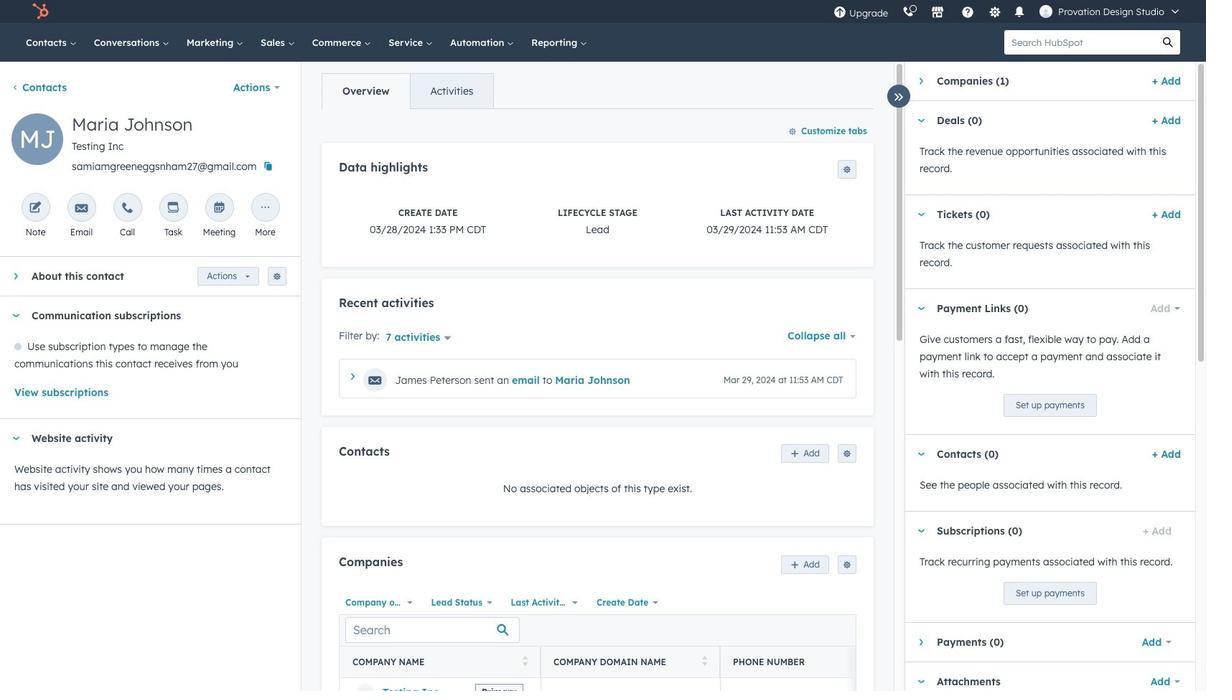Task type: vqa. For each thing, say whether or not it's contained in the screenshot.
More Image
yes



Task type: locate. For each thing, give the bounding box(es) containing it.
Search search field
[[345, 618, 520, 643]]

manage card settings image
[[273, 273, 281, 281]]

1 vertical spatial caret image
[[917, 530, 925, 533]]

note image
[[29, 202, 42, 215]]

caret image
[[14, 272, 18, 281], [917, 530, 925, 533], [917, 680, 925, 684]]

menu
[[826, 0, 1189, 23]]

press to sort. element
[[522, 656, 528, 669], [702, 656, 707, 669]]

1 horizontal spatial press to sort. element
[[702, 656, 707, 669]]

navigation
[[322, 73, 494, 109]]

0 horizontal spatial press to sort. element
[[522, 656, 528, 669]]

2 vertical spatial caret image
[[917, 680, 925, 684]]

2 press to sort. element from the left
[[702, 656, 707, 669]]

caret image
[[919, 77, 923, 85], [917, 119, 925, 122], [917, 213, 925, 216], [917, 307, 925, 311], [11, 314, 20, 318], [351, 374, 355, 380], [11, 437, 20, 440], [917, 453, 925, 456]]



Task type: describe. For each thing, give the bounding box(es) containing it.
meeting image
[[213, 202, 226, 215]]

james peterson image
[[1040, 5, 1053, 18]]

Search HubSpot search field
[[1004, 30, 1156, 55]]

press to sort. image
[[522, 656, 528, 666]]

email image
[[75, 202, 88, 215]]

marketplaces image
[[931, 6, 944, 19]]

task image
[[167, 202, 180, 215]]

0 vertical spatial caret image
[[14, 272, 18, 281]]

call image
[[121, 202, 134, 215]]

more image
[[259, 202, 272, 215]]

1 press to sort. element from the left
[[522, 656, 528, 669]]

press to sort. image
[[702, 656, 707, 666]]



